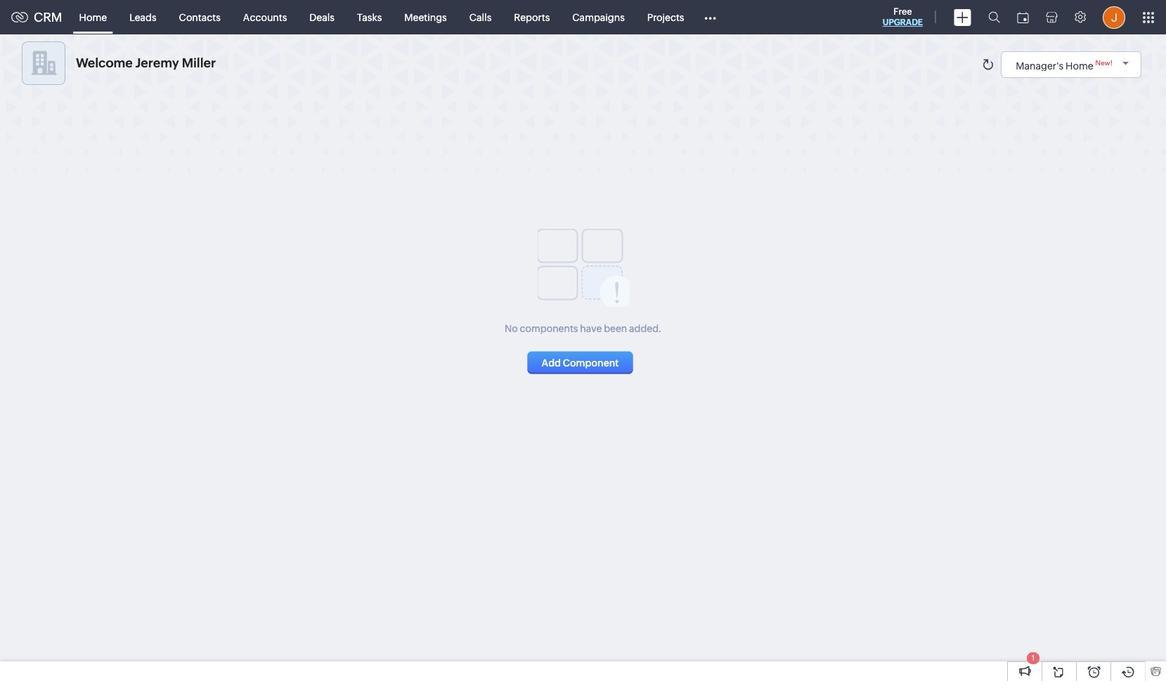 Task type: describe. For each thing, give the bounding box(es) containing it.
have
[[580, 323, 602, 334]]

leads
[[129, 12, 157, 23]]

calls
[[469, 12, 492, 23]]

create menu element
[[946, 0, 980, 34]]

home link
[[68, 0, 118, 34]]

calendar image
[[1017, 12, 1029, 23]]

campaigns link
[[561, 0, 636, 34]]

accounts link
[[232, 0, 298, 34]]

welcome jeremy miller
[[76, 56, 216, 70]]

projects link
[[636, 0, 696, 34]]

meetings link
[[393, 0, 458, 34]]

no components have been added.
[[505, 323, 662, 334]]

calls link
[[458, 0, 503, 34]]

manager's
[[1016, 60, 1064, 71]]

profile image
[[1103, 6, 1126, 28]]

reports link
[[503, 0, 561, 34]]

components
[[520, 323, 578, 334]]

upgrade
[[883, 18, 923, 27]]

crm link
[[11, 10, 62, 25]]

no
[[505, 323, 518, 334]]

Other Modules field
[[696, 6, 726, 28]]

manager's home new!
[[1016, 59, 1113, 71]]

added.
[[629, 323, 662, 334]]

crm
[[34, 10, 62, 25]]

free
[[894, 6, 912, 17]]

add component
[[542, 358, 619, 369]]

component
[[563, 358, 619, 369]]



Task type: locate. For each thing, give the bounding box(es) containing it.
0 vertical spatial home
[[79, 12, 107, 23]]

create menu image
[[954, 9, 972, 26]]

0 horizontal spatial home
[[79, 12, 107, 23]]

deals
[[310, 12, 335, 23]]

tasks
[[357, 12, 382, 23]]

home
[[79, 12, 107, 23], [1066, 60, 1094, 71]]

1 vertical spatial home
[[1066, 60, 1094, 71]]

tasks link
[[346, 0, 393, 34]]

search image
[[989, 11, 1000, 23]]

leads link
[[118, 0, 168, 34]]

contacts link
[[168, 0, 232, 34]]

deals link
[[298, 0, 346, 34]]

reports
[[514, 12, 550, 23]]

projects
[[647, 12, 684, 23]]

meetings
[[404, 12, 447, 23]]

welcome
[[76, 56, 133, 70]]

1 horizontal spatial home
[[1066, 60, 1094, 71]]

new!
[[1096, 59, 1113, 67]]

add component button
[[528, 352, 633, 374]]

been
[[604, 323, 627, 334]]

search element
[[980, 0, 1009, 34]]

profile element
[[1095, 0, 1134, 34]]

accounts
[[243, 12, 287, 23]]

1
[[1032, 655, 1035, 663]]

home left 'new!'
[[1066, 60, 1094, 71]]

home inside manager's home new!
[[1066, 60, 1094, 71]]

add
[[542, 358, 561, 369]]

home right crm
[[79, 12, 107, 23]]

jeremy
[[135, 56, 179, 70]]

contacts
[[179, 12, 221, 23]]

miller
[[182, 56, 216, 70]]

free upgrade
[[883, 6, 923, 27]]

campaigns
[[572, 12, 625, 23]]



Task type: vqa. For each thing, say whether or not it's contained in the screenshot.
the bottom Home
yes



